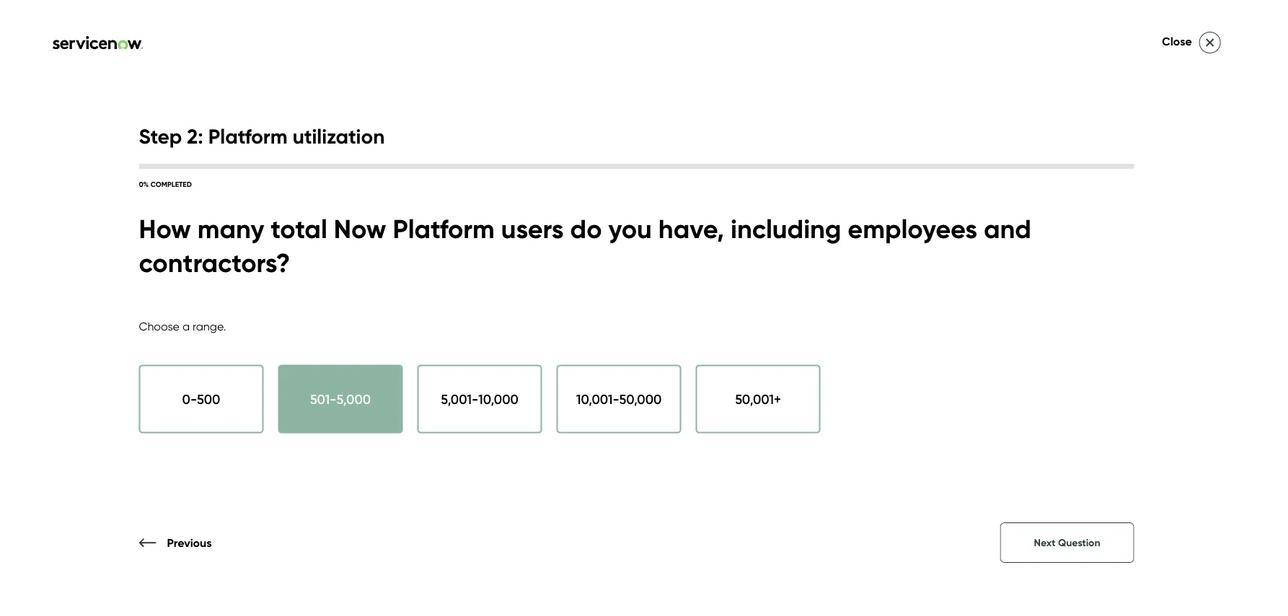 Task type: vqa. For each thing, say whether or not it's contained in the screenshot.
the left the and
yes



Task type: describe. For each thing, give the bounding box(es) containing it.
including
[[731, 213, 842, 245]]

success
[[219, 40, 283, 62]]

500
[[197, 391, 220, 407]]

skills
[[781, 383, 807, 399]]

establishes,
[[822, 344, 890, 360]]

the left right
[[1135, 364, 1154, 380]]

501-
[[310, 391, 337, 407]]

contractors?
[[139, 247, 290, 279]]

platform inside servicenow platform team estimator
[[884, 195, 1065, 252]]

build
[[1066, 422, 1095, 438]]

step 2: platform utilization
[[139, 123, 385, 149]]

and inside "your servicenow® platform team establishes, maintains, and extends servicenow as a strategic business platform in your organization. the strongest servicenow platform teams have the right number of people with the skills to support the now platform®."
[[958, 344, 981, 360]]

your servicenow® platform team establishes, maintains, and extends servicenow as a strategic business platform in your organization. the strongest servicenow platform teams have the right number of people with the skills to support the now platform®.
[[621, 344, 1190, 399]]

the inside use the platform team estimator to find out how many people you need to build your team and get a shareable estimate report.
[[646, 422, 666, 438]]

employees
[[848, 213, 978, 245]]

2:
[[187, 123, 203, 149]]

choose a range.
[[139, 319, 226, 333]]

10,001-
[[576, 391, 620, 407]]

platform®.
[[929, 383, 992, 399]]

your for team
[[1098, 422, 1124, 438]]

your
[[621, 344, 647, 360]]

use the platform team estimator to find out how many people you need to build your team and get a shareable estimate report.
[[621, 422, 1185, 458]]

50,000
[[620, 391, 662, 407]]

platform inside how many total now platform users do you have, including employees and contractors?
[[393, 213, 495, 245]]

next
[[1035, 537, 1056, 549]]

0 vertical spatial a
[[183, 319, 190, 333]]

estimate
[[719, 442, 771, 458]]

organization.
[[770, 364, 848, 380]]

estimator inside use the platform team estimator to find out how many people you need to build your team and get a shareable estimate report.
[[758, 422, 814, 438]]

0% completed
[[139, 180, 192, 189]]

5,001-10,000
[[441, 391, 519, 407]]

team inside use the platform team estimator to find out how many people you need to build your team and get a shareable estimate report.
[[722, 422, 755, 438]]

in
[[728, 364, 738, 380]]

shareable
[[656, 442, 716, 458]]

you inside how many total now platform users do you have, including employees and contractors?
[[609, 213, 652, 245]]

utilization
[[293, 123, 385, 149]]

strategic
[[1137, 344, 1190, 360]]

estimator inside servicenow platform team estimator
[[748, 255, 951, 312]]

get
[[621, 442, 642, 458]]

servicenow inside servicenow platform team estimator
[[621, 195, 872, 252]]

support
[[826, 383, 873, 399]]

users
[[501, 213, 564, 245]]

maintains,
[[894, 344, 954, 360]]

and inside use the platform team estimator to find out how many people you need to build your team and get a shareable estimate report.
[[1161, 422, 1185, 438]]

platform inside use the platform team estimator to find out how many people you need to build your team and get a shareable estimate report.
[[669, 422, 719, 438]]

do
[[571, 213, 602, 245]]

number
[[621, 383, 667, 399]]



Task type: locate. For each thing, give the bounding box(es) containing it.
have,
[[659, 213, 725, 245]]

5,001-
[[441, 391, 479, 407]]

many up contractors? on the left of page
[[198, 213, 264, 245]]

0 horizontal spatial platform
[[674, 364, 725, 380]]

2 horizontal spatial a
[[1126, 344, 1134, 360]]

many inside use the platform team estimator to find out how many people you need to build your team and get a shareable estimate report.
[[910, 422, 943, 438]]

5,000
[[337, 391, 371, 407]]

people inside use the platform team estimator to find out how many people you need to build your team and get a shareable estimate report.
[[946, 422, 988, 438]]

1 vertical spatial and
[[958, 344, 981, 360]]

customer success center
[[137, 40, 342, 62]]

0 vertical spatial team
[[787, 344, 818, 360]]

0 horizontal spatial you
[[609, 213, 652, 245]]

1 horizontal spatial your
[[1098, 422, 1124, 438]]

step
[[139, 123, 182, 149]]

0 vertical spatial now
[[334, 213, 386, 245]]

1 vertical spatial many
[[910, 422, 943, 438]]

now inside "your servicenow® platform team establishes, maintains, and extends servicenow as a strategic business platform in your organization. the strongest servicenow platform teams have the right number of people with the skills to support the now platform®."
[[899, 383, 926, 399]]

1 vertical spatial people
[[946, 422, 988, 438]]

with
[[730, 383, 755, 399]]

1 horizontal spatial team
[[1127, 422, 1158, 438]]

now
[[334, 213, 386, 245], [899, 383, 926, 399]]

1 vertical spatial a
[[1126, 344, 1134, 360]]

have
[[1102, 364, 1131, 380]]

0 horizontal spatial many
[[198, 213, 264, 245]]

the
[[1135, 364, 1154, 380], [758, 383, 778, 399], [876, 383, 896, 399], [646, 422, 666, 438]]

people down platform®.
[[946, 422, 988, 438]]

team inside servicenow platform team estimator
[[621, 255, 737, 312]]

report.
[[774, 442, 814, 458]]

find
[[833, 422, 855, 438]]

customer
[[137, 40, 215, 62]]

1 horizontal spatial people
[[946, 422, 988, 438]]

team up estimate at the right of the page
[[722, 422, 755, 438]]

strongest
[[876, 364, 931, 380]]

your inside use the platform team estimator to find out how many people you need to build your team and get a shareable estimate report.
[[1098, 422, 1124, 438]]

servicenow®
[[650, 344, 730, 360]]

platform
[[208, 123, 288, 149], [884, 195, 1065, 252], [393, 213, 495, 245], [669, 422, 719, 438]]

your right in
[[741, 364, 767, 380]]

servicenow platform team estimator
[[621, 195, 1065, 312]]

2 vertical spatial and
[[1161, 422, 1185, 438]]

2 horizontal spatial platform
[[1008, 364, 1058, 380]]

team inside "your servicenow® platform team establishes, maintains, and extends servicenow as a strategic business platform in your organization. the strongest servicenow platform teams have the right number of people with the skills to support the now platform®."
[[787, 344, 818, 360]]

team up organization.
[[787, 344, 818, 360]]

next question link
[[1001, 523, 1135, 563]]

the right the with
[[758, 383, 778, 399]]

your right build
[[1098, 422, 1124, 438]]

0 vertical spatial people
[[685, 383, 727, 399]]

estimator
[[748, 255, 951, 312], [758, 422, 814, 438]]

the
[[851, 364, 873, 380]]

how
[[881, 422, 906, 438]]

to inside "your servicenow® platform team establishes, maintains, and extends servicenow as a strategic business platform in your organization. the strongest servicenow platform teams have the right number of people with the skills to support the now platform®."
[[811, 383, 823, 399]]

2 vertical spatial a
[[645, 442, 653, 458]]

0 vertical spatial and
[[984, 213, 1032, 245]]

0 horizontal spatial and
[[958, 344, 981, 360]]

0%
[[139, 180, 149, 189]]

use
[[621, 422, 643, 438]]

as
[[1108, 344, 1122, 360]]

extends
[[985, 344, 1032, 360]]

to left find
[[817, 422, 830, 438]]

0 vertical spatial servicenow
[[621, 195, 872, 252]]

1 horizontal spatial servicenow
[[935, 364, 1004, 380]]

a right the get
[[645, 442, 653, 458]]

0 horizontal spatial a
[[183, 319, 190, 333]]

team inside use the platform team estimator to find out how many people you need to build your team and get a shareable estimate report.
[[1127, 422, 1158, 438]]

1 horizontal spatial you
[[991, 422, 1013, 438]]

platform down servicenow®
[[674, 364, 725, 380]]

total
[[271, 213, 328, 245]]

now down "strongest"
[[899, 383, 926, 399]]

next question
[[1035, 537, 1101, 549]]

the down "strongest"
[[876, 383, 896, 399]]

1 vertical spatial estimator
[[758, 422, 814, 438]]

question
[[1059, 537, 1101, 549]]

out
[[858, 422, 878, 438]]

your
[[741, 364, 767, 380], [1098, 422, 1124, 438]]

estimator up report.
[[758, 422, 814, 438]]

now inside how many total now platform users do you have, including employees and contractors?
[[334, 213, 386, 245]]

how
[[139, 213, 191, 245]]

you right do
[[609, 213, 652, 245]]

to
[[811, 383, 823, 399], [817, 422, 830, 438], [1050, 422, 1062, 438]]

close
[[1163, 34, 1193, 48]]

estimator up establishes,
[[748, 255, 951, 312]]

0-500
[[182, 391, 220, 407]]

choose
[[139, 319, 180, 333]]

1 horizontal spatial now
[[899, 383, 926, 399]]

1 horizontal spatial and
[[984, 213, 1032, 245]]

you
[[609, 213, 652, 245], [991, 422, 1013, 438]]

0 vertical spatial you
[[609, 213, 652, 245]]

501-5,000
[[310, 391, 371, 407]]

10,001-50,000
[[576, 391, 662, 407]]

a inside "your servicenow® platform team establishes, maintains, and extends servicenow as a strategic business platform in your organization. the strongest servicenow platform teams have the right number of people with the skills to support the now platform®."
[[1126, 344, 1134, 360]]

platform up in
[[733, 344, 784, 360]]

1 horizontal spatial many
[[910, 422, 943, 438]]

team
[[787, 344, 818, 360], [1127, 422, 1158, 438]]

0 vertical spatial many
[[198, 213, 264, 245]]

1 vertical spatial servicenow
[[1035, 344, 1105, 360]]

a inside use the platform team estimator to find out how many people you need to build your team and get a shareable estimate report.
[[645, 442, 653, 458]]

team down 'have,'
[[621, 255, 737, 312]]

your inside "your servicenow® platform team establishes, maintains, and extends servicenow as a strategic business platform in your organization. the strongest servicenow platform teams have the right number of people with the skills to support the now platform®."
[[741, 364, 767, 380]]

people inside "your servicenow® platform team establishes, maintains, and extends servicenow as a strategic business platform in your organization. the strongest servicenow platform teams have the right number of people with the skills to support the now platform®."
[[685, 383, 727, 399]]

a right as
[[1126, 344, 1134, 360]]

1 vertical spatial your
[[1098, 422, 1124, 438]]

completed
[[151, 180, 192, 189]]

customer success center link
[[29, 40, 346, 62]]

servicenow
[[621, 195, 872, 252], [1035, 344, 1105, 360], [935, 364, 1004, 380]]

many inside how many total now platform users do you have, including employees and contractors?
[[198, 213, 264, 245]]

you left need
[[991, 422, 1013, 438]]

platform
[[733, 344, 784, 360], [674, 364, 725, 380], [1008, 364, 1058, 380]]

0 horizontal spatial your
[[741, 364, 767, 380]]

2 vertical spatial servicenow
[[935, 364, 1004, 380]]

0 vertical spatial estimator
[[748, 255, 951, 312]]

previous
[[167, 535, 212, 550]]

of
[[670, 383, 682, 399]]

center
[[287, 40, 342, 62]]

2 horizontal spatial and
[[1161, 422, 1185, 438]]

1 horizontal spatial platform
[[733, 344, 784, 360]]

0 vertical spatial your
[[741, 364, 767, 380]]

10,000
[[479, 391, 519, 407]]

and inside how many total now platform users do you have, including employees and contractors?
[[984, 213, 1032, 245]]

0 horizontal spatial team
[[787, 344, 818, 360]]

0 horizontal spatial people
[[685, 383, 727, 399]]

2 horizontal spatial servicenow
[[1035, 344, 1105, 360]]

0 vertical spatial team
[[621, 255, 737, 312]]

business
[[621, 364, 671, 380]]

0-
[[182, 391, 197, 407]]

how many total now platform users do you have, including employees and contractors?
[[139, 213, 1032, 279]]

0 horizontal spatial now
[[334, 213, 386, 245]]

people
[[685, 383, 727, 399], [946, 422, 988, 438]]

0 horizontal spatial servicenow
[[621, 195, 872, 252]]

1 vertical spatial now
[[899, 383, 926, 399]]

team
[[621, 255, 737, 312], [722, 422, 755, 438]]

platform down extends
[[1008, 364, 1058, 380]]

teams
[[1061, 364, 1099, 380]]

and
[[984, 213, 1032, 245], [958, 344, 981, 360], [1161, 422, 1185, 438]]

a left range.
[[183, 319, 190, 333]]

now right total
[[334, 213, 386, 245]]

you inside use the platform team estimator to find out how many people you need to build your team and get a shareable estimate report.
[[991, 422, 1013, 438]]

many
[[198, 213, 264, 245], [910, 422, 943, 438]]

50,001+
[[736, 391, 781, 407]]

many right how
[[910, 422, 943, 438]]

range.
[[193, 319, 226, 333]]

team right build
[[1127, 422, 1158, 438]]

to left build
[[1050, 422, 1062, 438]]

your for organization.
[[741, 364, 767, 380]]

right
[[1158, 364, 1185, 380]]

a
[[183, 319, 190, 333], [1126, 344, 1134, 360], [645, 442, 653, 458]]

people right of
[[685, 383, 727, 399]]

1 vertical spatial team
[[1127, 422, 1158, 438]]

1 vertical spatial you
[[991, 422, 1013, 438]]

1 horizontal spatial a
[[645, 442, 653, 458]]

to down organization.
[[811, 383, 823, 399]]

the right 'use'
[[646, 422, 666, 438]]

1 vertical spatial team
[[722, 422, 755, 438]]

need
[[1016, 422, 1047, 438]]



